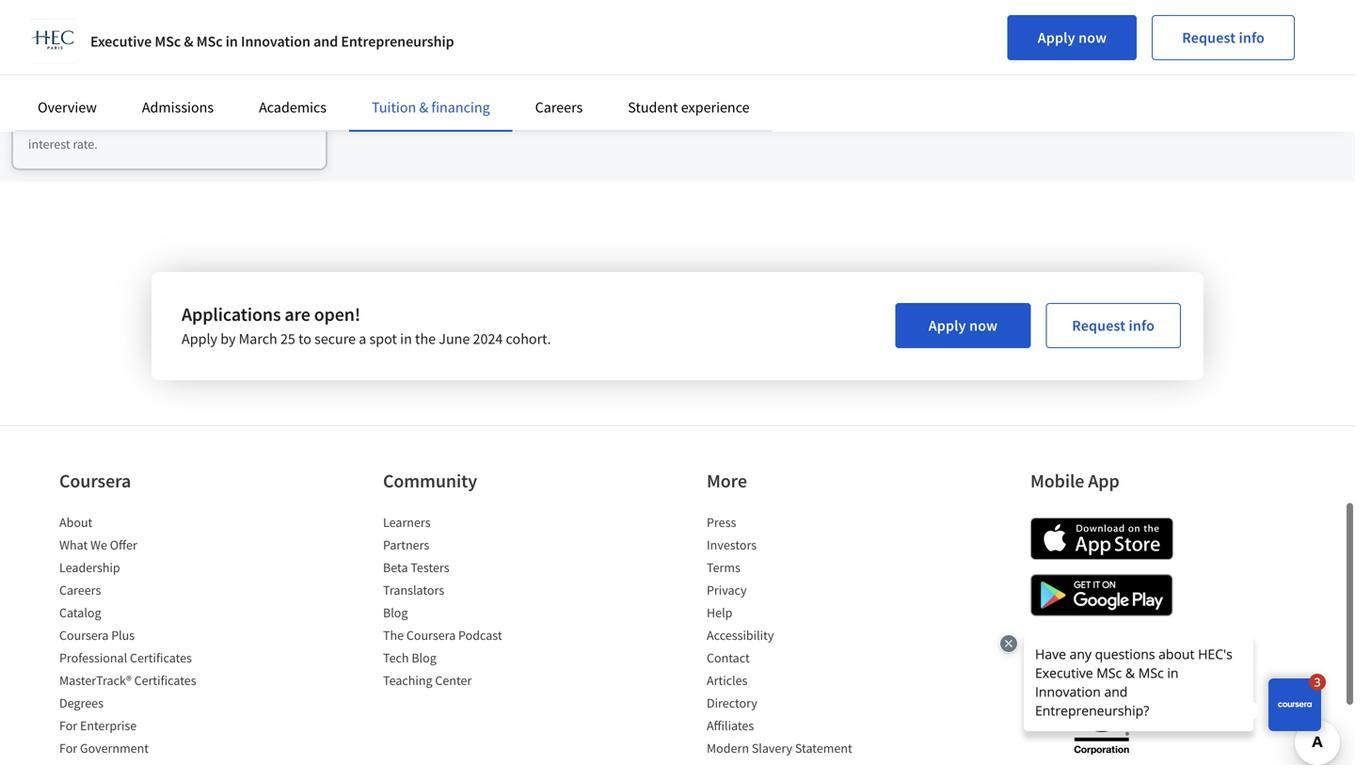 Task type: vqa. For each thing, say whether or not it's contained in the screenshot.
first the for
yes



Task type: describe. For each thing, give the bounding box(es) containing it.
request info for apply by march 25 to secure a spot in the june 2024 cohort.
[[1072, 316, 1155, 335]]

privacy
[[707, 582, 747, 599]]

are
[[285, 303, 310, 326]]

private loans
[[28, 63, 111, 82]]

0 horizontal spatial in
[[226, 32, 238, 51]]

student experience link
[[628, 98, 750, 117]]

logo of certified b corporation image
[[1063, 651, 1140, 764]]

experience
[[681, 98, 750, 117]]

articles
[[707, 672, 748, 689]]

government
[[80, 740, 149, 757]]

contact link
[[707, 650, 750, 667]]

list for coursera
[[59, 513, 219, 765]]

to inside applications are open! apply by march 25 to secure a spot in the june 2024 cohort.
[[298, 329, 312, 348]]

the inside applications are open! apply by march 25 to secure a spot in the june 2024 cohort.
[[415, 329, 436, 348]]

directory
[[707, 695, 758, 712]]

list for community
[[383, 513, 543, 694]]

professional certificates link
[[59, 650, 192, 667]]

about
[[59, 514, 93, 531]]

private
[[28, 63, 74, 82]]

student experience
[[628, 98, 750, 117]]

applications are open! apply by march 25 to secure a spot in the june 2024 cohort.
[[182, 303, 551, 348]]

apply inside applications are open! apply by march 25 to secure a spot in the june 2024 cohort.
[[182, 329, 217, 348]]

testers
[[411, 559, 450, 576]]

for enterprise link
[[59, 717, 137, 734]]

now for apply by march 25 to secure a spot in the june 2024 cohort.
[[970, 316, 998, 335]]

and inside compare offers from multiple sources like banks, credit unions, and online lenders to find the lowest interest rate.
[[106, 117, 127, 134]]

list for more
[[707, 513, 867, 765]]

innovation
[[241, 32, 311, 51]]

affiliates
[[707, 717, 754, 734]]

help
[[707, 604, 733, 621]]

2024
[[473, 329, 503, 348]]

download on the app store image
[[1031, 518, 1174, 560]]

apply now for apply by march 25 to secure a spot in the june 2024 cohort.
[[929, 316, 998, 335]]

translators link
[[383, 582, 445, 599]]

student
[[628, 98, 678, 117]]

compare
[[28, 98, 79, 115]]

loans
[[77, 63, 111, 82]]

0 vertical spatial and
[[314, 32, 338, 51]]

terms
[[707, 559, 741, 576]]

apply now button for executive msc & msc in innovation and entrepreneurship
[[1008, 15, 1137, 60]]

learners
[[383, 514, 431, 531]]

podcast
[[458, 627, 502, 644]]

march
[[239, 329, 277, 348]]

1 horizontal spatial &
[[419, 98, 429, 117]]

25
[[280, 329, 295, 348]]

from
[[115, 98, 141, 115]]

financing
[[432, 98, 490, 117]]

partners link
[[383, 537, 429, 554]]

june
[[439, 329, 470, 348]]

community
[[383, 469, 477, 493]]

investors
[[707, 537, 757, 554]]

by
[[220, 329, 236, 348]]

executive
[[90, 32, 152, 51]]

investors link
[[707, 537, 757, 554]]

request for executive msc & msc in innovation and entrepreneurship
[[1183, 28, 1236, 47]]

enterprise
[[80, 717, 137, 734]]

spot
[[370, 329, 397, 348]]

hec paris logo image
[[30, 19, 75, 64]]

to inside compare offers from multiple sources like banks, credit unions, and online lenders to find the lowest interest rate.
[[211, 117, 222, 134]]

request info button for apply by march 25 to secure a spot in the june 2024 cohort.
[[1046, 303, 1181, 348]]

request for apply by march 25 to secure a spot in the june 2024 cohort.
[[1072, 316, 1126, 335]]

academics
[[259, 98, 327, 117]]

academics link
[[259, 98, 327, 117]]

catalog link
[[59, 604, 101, 621]]

coursera plus link
[[59, 627, 135, 644]]

0 vertical spatial careers link
[[535, 98, 583, 117]]

teaching
[[383, 672, 433, 689]]

for government link
[[59, 740, 149, 757]]

get it on google play image
[[1031, 574, 1174, 617]]

apply for executive msc & msc in innovation and entrepreneurship
[[1038, 28, 1076, 47]]

cohort.
[[506, 329, 551, 348]]

admissions
[[142, 98, 214, 117]]

statement
[[795, 740, 853, 757]]

1 vertical spatial certificates
[[134, 672, 196, 689]]

mobile
[[1031, 469, 1085, 493]]

0 vertical spatial blog
[[383, 604, 408, 621]]

degrees
[[59, 695, 104, 712]]

mobile app
[[1031, 469, 1120, 493]]

the
[[383, 627, 404, 644]]

tuition
[[372, 98, 416, 117]]

we
[[90, 537, 107, 554]]

the coursera podcast link
[[383, 627, 502, 644]]

beta testers link
[[383, 559, 450, 576]]

privacy link
[[707, 582, 747, 599]]



Task type: locate. For each thing, give the bounding box(es) containing it.
now
[[1079, 28, 1107, 47], [970, 316, 998, 335]]

press investors terms privacy help accessibility contact articles directory affiliates modern slavery statement
[[707, 514, 853, 757]]

careers inside about what we offer leadership careers catalog coursera plus professional certificates mastertrack® certificates degrees for enterprise for government
[[59, 582, 101, 599]]

interest
[[28, 136, 70, 153]]

0 vertical spatial certificates
[[130, 650, 192, 667]]

tech blog link
[[383, 650, 437, 667]]

the down like
[[249, 117, 268, 134]]

careers link up catalog
[[59, 582, 101, 599]]

1 horizontal spatial request info
[[1183, 28, 1265, 47]]

leadership link
[[59, 559, 120, 576]]

apply now button for apply by march 25 to secure a spot in the june 2024 cohort.
[[896, 303, 1031, 348]]

sources
[[193, 98, 235, 115]]

plus
[[111, 627, 135, 644]]

1 vertical spatial &
[[419, 98, 429, 117]]

1 horizontal spatial to
[[298, 329, 312, 348]]

0 horizontal spatial blog
[[383, 604, 408, 621]]

request info for executive msc & msc in innovation and entrepreneurship
[[1183, 28, 1265, 47]]

apply now for executive msc & msc in innovation and entrepreneurship
[[1038, 28, 1107, 47]]

the inside compare offers from multiple sources like banks, credit unions, and online lenders to find the lowest interest rate.
[[249, 117, 268, 134]]

1 horizontal spatial careers
[[535, 98, 583, 117]]

certificates
[[130, 650, 192, 667], [134, 672, 196, 689]]

msc right executive
[[155, 32, 181, 51]]

0 vertical spatial to
[[211, 117, 222, 134]]

1 vertical spatial request info
[[1072, 316, 1155, 335]]

coursera up about
[[59, 469, 131, 493]]

lenders
[[167, 117, 208, 134]]

careers link inside list
[[59, 582, 101, 599]]

and down from
[[106, 117, 127, 134]]

1 horizontal spatial blog
[[412, 650, 437, 667]]

for down for enterprise link
[[59, 740, 77, 757]]

about what we offer leadership careers catalog coursera plus professional certificates mastertrack® certificates degrees for enterprise for government
[[59, 514, 196, 757]]

1 msc from the left
[[155, 32, 181, 51]]

press
[[707, 514, 736, 531]]

1 vertical spatial now
[[970, 316, 998, 335]]

open!
[[314, 303, 361, 326]]

overview
[[38, 98, 97, 117]]

1 vertical spatial apply now button
[[896, 303, 1031, 348]]

1 horizontal spatial info
[[1239, 28, 1265, 47]]

request info
[[1183, 28, 1265, 47], [1072, 316, 1155, 335]]

info for executive msc & msc in innovation and entrepreneurship
[[1239, 28, 1265, 47]]

1 list from the left
[[59, 513, 219, 765]]

the left june
[[415, 329, 436, 348]]

2 horizontal spatial apply
[[1038, 28, 1076, 47]]

overview link
[[38, 98, 97, 117]]

info for apply by march 25 to secure a spot in the june 2024 cohort.
[[1129, 316, 1155, 335]]

compare offers from multiple sources like banks, credit unions, and online lenders to find the lowest interest rate.
[[28, 98, 306, 153]]

coursera inside learners partners beta testers translators blog the coursera podcast tech blog teaching center
[[407, 627, 456, 644]]

for
[[59, 717, 77, 734], [59, 740, 77, 757]]

to right 25
[[298, 329, 312, 348]]

0 horizontal spatial the
[[249, 117, 268, 134]]

1 vertical spatial request
[[1072, 316, 1126, 335]]

1 vertical spatial request info button
[[1046, 303, 1181, 348]]

apply
[[1038, 28, 1076, 47], [929, 316, 967, 335], [182, 329, 217, 348]]

blog
[[383, 604, 408, 621], [412, 650, 437, 667]]

now for executive msc & msc in innovation and entrepreneurship
[[1079, 28, 1107, 47]]

in right spot
[[400, 329, 412, 348]]

list containing about
[[59, 513, 219, 765]]

1 vertical spatial careers
[[59, 582, 101, 599]]

lowest
[[270, 117, 306, 134]]

professional
[[59, 650, 127, 667]]

0 horizontal spatial msc
[[155, 32, 181, 51]]

2 horizontal spatial list
[[707, 513, 867, 765]]

& right tuition
[[419, 98, 429, 117]]

modern slavery statement link
[[707, 740, 853, 757]]

directory link
[[707, 695, 758, 712]]

coursera inside about what we offer leadership careers catalog coursera plus professional certificates mastertrack® certificates degrees for enterprise for government
[[59, 627, 109, 644]]

find
[[225, 117, 247, 134]]

0 vertical spatial info
[[1239, 28, 1265, 47]]

certificates down professional certificates link
[[134, 672, 196, 689]]

2 msc from the left
[[196, 32, 223, 51]]

certificates up mastertrack® certificates link
[[130, 650, 192, 667]]

secure
[[315, 329, 356, 348]]

and right innovation at top
[[314, 32, 338, 51]]

to down sources
[[211, 117, 222, 134]]

more
[[707, 469, 747, 493]]

learners link
[[383, 514, 431, 531]]

app
[[1088, 469, 1120, 493]]

in left innovation at top
[[226, 32, 238, 51]]

blog link
[[383, 604, 408, 621]]

request info button
[[1152, 15, 1295, 60], [1046, 303, 1181, 348]]

mastertrack®
[[59, 672, 132, 689]]

0 horizontal spatial list
[[59, 513, 219, 765]]

0 vertical spatial request
[[1183, 28, 1236, 47]]

terms link
[[707, 559, 741, 576]]

list containing learners
[[383, 513, 543, 694]]

1 horizontal spatial msc
[[196, 32, 223, 51]]

applications
[[182, 303, 281, 326]]

0 vertical spatial careers
[[535, 98, 583, 117]]

catalog
[[59, 604, 101, 621]]

1 horizontal spatial list
[[383, 513, 543, 694]]

0 horizontal spatial careers link
[[59, 582, 101, 599]]

to
[[211, 117, 222, 134], [298, 329, 312, 348]]

careers link left student
[[535, 98, 583, 117]]

msc
[[155, 32, 181, 51], [196, 32, 223, 51]]

1 horizontal spatial careers link
[[535, 98, 583, 117]]

coursera for about what we offer leadership careers catalog coursera plus professional certificates mastertrack® certificates degrees for enterprise for government
[[59, 627, 109, 644]]

msc up sources
[[196, 32, 223, 51]]

tuition & financing link
[[372, 98, 490, 117]]

accessibility
[[707, 627, 774, 644]]

0 horizontal spatial request
[[1072, 316, 1126, 335]]

1 vertical spatial for
[[59, 740, 77, 757]]

executive msc & msc in innovation and entrepreneurship
[[90, 32, 454, 51]]

1 vertical spatial and
[[106, 117, 127, 134]]

1 horizontal spatial in
[[400, 329, 412, 348]]

rate.
[[73, 136, 98, 153]]

articles link
[[707, 672, 748, 689]]

0 vertical spatial request info button
[[1152, 15, 1295, 60]]

tuition & financing
[[372, 98, 490, 117]]

1 horizontal spatial and
[[314, 32, 338, 51]]

about link
[[59, 514, 93, 531]]

what
[[59, 537, 88, 554]]

in
[[226, 32, 238, 51], [400, 329, 412, 348]]

1 horizontal spatial request
[[1183, 28, 1236, 47]]

blog up 'the'
[[383, 604, 408, 621]]

offer
[[110, 537, 137, 554]]

partners
[[383, 537, 429, 554]]

request info button for executive msc & msc in innovation and entrepreneurship
[[1152, 15, 1295, 60]]

1 vertical spatial the
[[415, 329, 436, 348]]

center
[[435, 672, 472, 689]]

info
[[1239, 28, 1265, 47], [1129, 316, 1155, 335]]

0 horizontal spatial now
[[970, 316, 998, 335]]

and
[[314, 32, 338, 51], [106, 117, 127, 134]]

0 horizontal spatial careers
[[59, 582, 101, 599]]

0 vertical spatial for
[[59, 717, 77, 734]]

1 vertical spatial apply now
[[929, 316, 998, 335]]

list
[[59, 513, 219, 765], [383, 513, 543, 694], [707, 513, 867, 765]]

0 vertical spatial apply now
[[1038, 28, 1107, 47]]

what we offer link
[[59, 537, 137, 554]]

1 vertical spatial blog
[[412, 650, 437, 667]]

1 vertical spatial to
[[298, 329, 312, 348]]

1 vertical spatial info
[[1129, 316, 1155, 335]]

coursera for learners partners beta testers translators blog the coursera podcast tech blog teaching center
[[407, 627, 456, 644]]

1 for from the top
[[59, 717, 77, 734]]

1 vertical spatial careers link
[[59, 582, 101, 599]]

1 vertical spatial in
[[400, 329, 412, 348]]

offers
[[81, 98, 112, 115]]

careers left student
[[535, 98, 583, 117]]

& up admissions 'link'
[[184, 32, 194, 51]]

entrepreneurship
[[341, 32, 454, 51]]

0 horizontal spatial and
[[106, 117, 127, 134]]

beta
[[383, 559, 408, 576]]

1 horizontal spatial apply
[[929, 316, 967, 335]]

leadership
[[59, 559, 120, 576]]

0 horizontal spatial request info
[[1072, 316, 1155, 335]]

online
[[130, 117, 165, 134]]

list containing press
[[707, 513, 867, 765]]

tech
[[383, 650, 409, 667]]

apply for apply by march 25 to secure a spot in the june 2024 cohort.
[[929, 316, 967, 335]]

press link
[[707, 514, 736, 531]]

coursera down catalog
[[59, 627, 109, 644]]

0 vertical spatial in
[[226, 32, 238, 51]]

0 vertical spatial now
[[1079, 28, 1107, 47]]

accessibility link
[[707, 627, 774, 644]]

blog up teaching center link
[[412, 650, 437, 667]]

coursera up tech blog link
[[407, 627, 456, 644]]

1 horizontal spatial the
[[415, 329, 436, 348]]

admissions link
[[142, 98, 214, 117]]

apply now
[[1038, 28, 1107, 47], [929, 316, 998, 335]]

0 horizontal spatial &
[[184, 32, 194, 51]]

1 horizontal spatial apply now
[[1038, 28, 1107, 47]]

degrees link
[[59, 695, 104, 712]]

2 list from the left
[[383, 513, 543, 694]]

mastertrack® certificates link
[[59, 672, 196, 689]]

0 vertical spatial apply now button
[[1008, 15, 1137, 60]]

3 list from the left
[[707, 513, 867, 765]]

2 for from the top
[[59, 740, 77, 757]]

0 horizontal spatial apply now
[[929, 316, 998, 335]]

0 horizontal spatial apply
[[182, 329, 217, 348]]

in inside applications are open! apply by march 25 to secure a spot in the june 2024 cohort.
[[400, 329, 412, 348]]

0 vertical spatial the
[[249, 117, 268, 134]]

affiliates link
[[707, 717, 754, 734]]

0 vertical spatial &
[[184, 32, 194, 51]]

0 horizontal spatial to
[[211, 117, 222, 134]]

1 horizontal spatial now
[[1079, 28, 1107, 47]]

contact
[[707, 650, 750, 667]]

a
[[359, 329, 367, 348]]

0 vertical spatial request info
[[1183, 28, 1265, 47]]

for down degrees
[[59, 717, 77, 734]]

careers up catalog
[[59, 582, 101, 599]]

credit
[[28, 117, 60, 134]]

0 horizontal spatial info
[[1129, 316, 1155, 335]]

slavery
[[752, 740, 793, 757]]

learners partners beta testers translators blog the coursera podcast tech blog teaching center
[[383, 514, 502, 689]]



